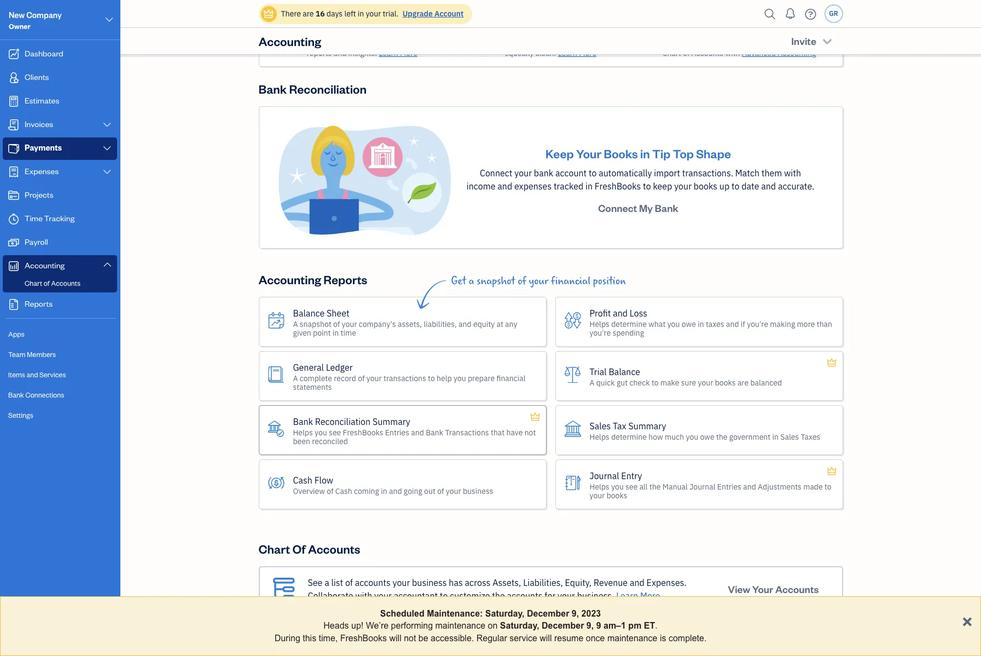 Task type: describe. For each thing, give the bounding box(es) containing it.
of inside the 'create journal entries and edit accounts in the chart of accounts with'
[[684, 48, 690, 58]]

entries up the 'create journal entries and edit accounts in the chart of accounts with'
[[696, 26, 725, 37]]

liabilities,
[[524, 577, 563, 588]]

connect for your
[[480, 168, 513, 179]]

in inside profit and loss helps determine what you owe in taxes and if you're making more than you're spending
[[698, 319, 705, 329]]

expenses link
[[3, 161, 117, 183]]

resume
[[555, 634, 584, 643]]

clients link
[[3, 67, 117, 89]]

payroll
[[25, 237, 48, 247]]

with inside connect your bank account to automatically import transactions. match them with income and expenses tracked in freshbooks to keep your books up to date and accurate.
[[785, 168, 802, 179]]

bank inside main "element"
[[8, 390, 24, 399]]

time
[[341, 328, 356, 338]]

new
[[9, 10, 25, 20]]

1 vertical spatial maintenance
[[608, 634, 658, 643]]

crown image for journal entry
[[827, 465, 838, 478]]

your inside cash flow overview of cash coming in and going out of your business
[[446, 486, 461, 496]]

clean.
[[536, 48, 557, 58]]

0 vertical spatial 9,
[[572, 609, 580, 618]]

invite
[[792, 35, 817, 47]]

of inside see a list of accounts your business has across assets, liabilities, equity, revenue and expenses. collaborate with your accountant to customize the accounts for your business.
[[346, 577, 353, 588]]

1 vertical spatial cash
[[336, 486, 353, 496]]

apps link
[[3, 325, 117, 344]]

all
[[640, 482, 648, 492]]

invoices link
[[3, 114, 117, 136]]

crown image for bank reconciliation summary
[[530, 411, 541, 424]]

in inside the sales tax summary helps determine how much you owe the government in sales taxes
[[773, 432, 779, 442]]

money image
[[7, 237, 20, 248]]

keep inside match bank transactions to keep your books squeaky clean.
[[570, 39, 587, 49]]

with inside the 'create journal entries and edit accounts in the chart of accounts with'
[[726, 48, 741, 58]]

× dialog
[[0, 596, 982, 656]]

a for trial balance
[[590, 378, 595, 388]]

invoices
[[25, 119, 53, 129]]

income
[[467, 181, 496, 192]]

learn for reconciliation
[[558, 48, 578, 58]]

top
[[674, 146, 694, 161]]

projects
[[25, 189, 53, 200]]

and up the 'create journal entries and edit accounts in the chart of accounts with'
[[727, 26, 742, 37]]

expense image
[[7, 166, 20, 177]]

to up 'my'
[[644, 181, 652, 192]]

in right left
[[358, 9, 364, 19]]

the inside the sales tax summary helps determine how much you owe the government in sales taxes
[[717, 432, 728, 442]]

a for get
[[469, 275, 475, 288]]

and left loss
[[613, 308, 628, 319]]

tracked
[[554, 181, 584, 192]]

and inside see a list of accounts your business has across assets, liabilities, equity, revenue and expenses. collaborate with your accountant to customize the accounts for your business.
[[630, 577, 645, 588]]

check
[[630, 378, 650, 388]]

0 vertical spatial reports
[[324, 272, 368, 287]]

connect for my
[[599, 202, 638, 214]]

up
[[720, 181, 730, 192]]

flow
[[315, 475, 334, 486]]

there are 16 days left in your trial. upgrade account
[[281, 9, 464, 19]]

have
[[507, 428, 523, 437]]

helps for profit and loss
[[590, 319, 610, 329]]

more for bank reconciliation
[[579, 48, 597, 58]]

time
[[25, 213, 43, 223]]

chevron large down image for invoices
[[102, 120, 112, 129]]

timer image
[[7, 214, 20, 225]]

.
[[656, 621, 658, 631]]

books
[[604, 146, 638, 161]]

there
[[281, 9, 301, 19]]

0 vertical spatial chevron large down image
[[104, 13, 114, 26]]

overview
[[293, 486, 325, 496]]

strategically
[[283, 39, 326, 49]]

accountant
[[394, 590, 438, 601]]

left
[[345, 9, 356, 19]]

estimates link
[[3, 90, 117, 113]]

a for general ledger
[[293, 373, 298, 383]]

reconciled
[[312, 436, 348, 446]]

entries inside journal entry helps you see all the manual journal entries and adjustments made to your books
[[718, 482, 742, 492]]

bank connections
[[8, 390, 64, 399]]

books inside connect your bank account to automatically import transactions. match them with income and expenses tracked in freshbooks to keep your books up to date and accurate.
[[694, 181, 718, 192]]

0 vertical spatial cash
[[293, 475, 313, 486]]

snapshot inside balance sheet a snapshot of your company's assets, liabilities, and equity at any given point in time
[[300, 319, 332, 329]]

and inside the strategically grow your business with valuable reports and insights.
[[334, 48, 347, 58]]

given
[[293, 328, 312, 338]]

scheduled
[[381, 609, 425, 618]]

balanced
[[751, 378, 783, 388]]

tip
[[653, 146, 671, 161]]

the inside the 'create journal entries and edit accounts in the chart of accounts with'
[[809, 39, 820, 49]]

dashboard image
[[7, 49, 20, 60]]

2 will from the left
[[540, 634, 552, 643]]

reconciliation inside bank reconciliation summary helps you see freshbooks entries and bank transactions that have not been reconciled
[[315, 416, 371, 427]]

and inside journal entry helps you see all the manual journal entries and adjustments made to your books
[[744, 482, 757, 492]]

bank reconciliation summary helps you see freshbooks entries and bank transactions that have not been reconciled
[[293, 416, 536, 446]]

keep inside connect your bank account to automatically import transactions. match them with income and expenses tracked in freshbooks to keep your books up to date and accurate.
[[654, 181, 673, 192]]

and left if
[[727, 319, 740, 329]]

tracking
[[44, 213, 75, 223]]

regular
[[477, 634, 508, 643]]

with inside see a list of accounts your business has across assets, liabilities, equity, revenue and expenses. collaborate with your accountant to customize the accounts for your business.
[[356, 590, 373, 601]]

dashboard
[[25, 48, 63, 59]]

connect your bank account to begin matching your bank transactions image
[[277, 124, 452, 236]]

journal inside the 'create journal entries and edit accounts in the chart of accounts with'
[[684, 39, 710, 49]]

reports inside main "element"
[[25, 298, 53, 309]]

edit
[[753, 39, 766, 49]]

0 vertical spatial are
[[303, 9, 314, 19]]

chart inside 'link'
[[25, 279, 42, 288]]

scheduled maintenance: saturday, december 9, 2023 heads up! we're performing maintenance on saturday, december 9, 9 am–1 pm et . during this time, freshbooks will not be accessible. regular service will resume once maintenance is complete.
[[275, 609, 707, 643]]

automatically
[[599, 168, 653, 179]]

keep your books in tip top shape
[[546, 146, 732, 161]]

entry for double-
[[344, 26, 366, 37]]

this
[[303, 634, 317, 643]]

pm
[[629, 621, 642, 631]]

helps for bank reconciliation summary
[[293, 428, 313, 437]]

import
[[655, 168, 681, 179]]

accounts inside the 'create journal entries and edit accounts in the chart of accounts with'
[[768, 39, 799, 49]]

your for accounts
[[753, 583, 774, 595]]

taxes
[[706, 319, 725, 329]]

customize
[[450, 590, 490, 601]]

maintenance:
[[427, 609, 483, 618]]

of inside general ledger a complete record of your transactions to help you prepare financial statements
[[358, 373, 365, 383]]

for
[[545, 590, 556, 601]]

2 horizontal spatial learn more
[[617, 590, 661, 601]]

double-entry accounting image
[[343, 0, 382, 21]]

business inside cash flow overview of cash coming in and going out of your business
[[463, 486, 494, 496]]

the inside journal entry helps you see all the manual journal entries and adjustments made to your books
[[650, 482, 661, 492]]

2 horizontal spatial more
[[641, 590, 661, 601]]

expenses.
[[647, 577, 687, 588]]

upgrade account link
[[401, 9, 464, 19]]

equity
[[474, 319, 495, 329]]

and inside balance sheet a snapshot of your company's assets, liabilities, and equity at any given point in time
[[459, 319, 472, 329]]

2 horizontal spatial learn
[[617, 590, 639, 601]]

owe inside the sales tax summary helps determine how much you owe the government in sales taxes
[[701, 432, 715, 442]]

than
[[817, 319, 833, 329]]

connections
[[25, 390, 64, 399]]

0 vertical spatial december
[[527, 609, 570, 618]]

the inside see a list of accounts your business has across assets, liabilities, equity, revenue and expenses. collaborate with your accountant to customize the accounts for your business.
[[492, 590, 505, 601]]

chart inside the 'create journal entries and edit accounts in the chart of accounts with'
[[663, 48, 682, 58]]

bank left the transactions
[[426, 428, 444, 437]]

and right income
[[498, 181, 513, 192]]

summary for sales tax summary
[[629, 420, 667, 431]]

of inside balance sheet a snapshot of your company's assets, liabilities, and equity at any given point in time
[[334, 319, 340, 329]]

books inside match bank transactions to keep your books squeaky clean.
[[606, 39, 627, 49]]

1 vertical spatial 9,
[[587, 621, 594, 631]]

et
[[644, 621, 656, 631]]

and inside bank reconciliation summary helps you see freshbooks entries and bank transactions that have not been reconciled
[[411, 428, 424, 437]]

settings
[[8, 411, 33, 420]]

0 horizontal spatial you're
[[590, 328, 611, 338]]

grow
[[328, 39, 345, 49]]

gut
[[617, 378, 628, 388]]

helps for sales tax summary
[[590, 432, 610, 442]]

0 vertical spatial saturday,
[[486, 609, 525, 618]]

your inside journal entry helps you see all the manual journal entries and adjustments made to your books
[[590, 490, 605, 500]]

transactions.
[[683, 168, 734, 179]]

to inside journal entry helps you see all the manual journal entries and adjustments made to your books
[[825, 482, 832, 492]]

bank inside match bank transactions to keep your books squeaky clean.
[[499, 39, 516, 49]]

a for balance sheet
[[293, 319, 298, 329]]

estimates
[[25, 95, 59, 106]]

1 vertical spatial accounts
[[355, 577, 391, 588]]

team members
[[8, 350, 56, 359]]

learn for entry
[[379, 48, 398, 58]]

strategically grow your business with valuable reports and insights.
[[283, 39, 442, 58]]

report image
[[7, 299, 20, 310]]

to inside general ledger a complete record of your transactions to help you prepare financial statements
[[428, 373, 435, 383]]

double-entry accounting
[[311, 26, 413, 37]]

across
[[465, 577, 491, 588]]

chevron large down image for expenses
[[102, 168, 112, 176]]

1 horizontal spatial bank reconciliation
[[511, 26, 591, 37]]

9
[[597, 621, 602, 631]]

double-
[[311, 26, 344, 37]]

match inside match bank transactions to keep your books squeaky clean.
[[476, 39, 497, 49]]

new company owner
[[9, 10, 62, 31]]

sales tax summary helps determine how much you owe the government in sales taxes
[[590, 420, 821, 442]]

accounts for chart of accounts
[[51, 279, 81, 288]]

company
[[26, 10, 62, 20]]

×
[[963, 610, 973, 630]]

chart image
[[7, 261, 20, 272]]

manual
[[663, 482, 688, 492]]

bank up "squeaky"
[[511, 26, 532, 37]]

1 will from the left
[[390, 634, 402, 643]]

items and services
[[8, 370, 66, 379]]

accounts for chart of accounts
[[308, 541, 361, 556]]

owner
[[9, 22, 31, 31]]

your inside general ledger a complete record of your transactions to help you prepare financial statements
[[367, 373, 382, 383]]

gr button
[[825, 4, 844, 23]]

business inside the strategically grow your business with valuable reports and insights.
[[364, 39, 394, 49]]

in left tip
[[641, 146, 651, 161]]

books inside journal entry helps you see all the manual journal entries and adjustments made to your books
[[607, 490, 628, 500]]

determine for loss
[[612, 319, 647, 329]]

entries inside the 'create journal entries and edit accounts in the chart of accounts with'
[[712, 39, 736, 49]]

accounts for view your accounts
[[776, 583, 820, 595]]

them
[[762, 168, 783, 179]]

bank up been
[[293, 416, 313, 427]]

settings link
[[3, 406, 117, 425]]

and inside the 'create journal entries and edit accounts in the chart of accounts with'
[[738, 39, 751, 49]]

owe inside profit and loss helps determine what you owe in taxes and if you're making more than you're spending
[[682, 319, 697, 329]]

journal up create
[[663, 26, 694, 37]]

transactions inside match bank transactions to keep your books squeaky clean.
[[517, 39, 560, 49]]

time tracking link
[[3, 208, 117, 231]]

of inside chart of accounts 'link'
[[44, 279, 50, 288]]

if
[[741, 319, 746, 329]]

company's
[[359, 319, 396, 329]]

once
[[586, 634, 605, 643]]

to right account
[[589, 168, 597, 179]]

valuable
[[413, 39, 442, 49]]

bank down 'strategically'
[[259, 81, 287, 96]]

payments
[[25, 142, 62, 153]]

see inside bank reconciliation summary helps you see freshbooks entries and bank transactions that have not been reconciled
[[329, 428, 341, 437]]



Task type: locate. For each thing, give the bounding box(es) containing it.
chevron large down image
[[102, 120, 112, 129], [102, 168, 112, 176], [102, 260, 112, 269]]

with up the 'accurate.'
[[785, 168, 802, 179]]

entries
[[696, 26, 725, 37], [712, 39, 736, 49], [385, 428, 410, 437], [718, 482, 742, 492]]

squeaky
[[505, 48, 534, 58]]

2 vertical spatial business
[[412, 577, 447, 588]]

more down upgrade
[[400, 48, 418, 58]]

gr
[[830, 9, 839, 18]]

summary for bank reconciliation summary
[[373, 416, 411, 427]]

1 horizontal spatial sales
[[781, 432, 800, 442]]

0 horizontal spatial learn more
[[379, 48, 418, 58]]

a inside trial balance a quick gut check to make sure your books are balanced
[[590, 378, 595, 388]]

0 vertical spatial owe
[[682, 319, 697, 329]]

0 vertical spatial match
[[476, 39, 497, 49]]

connect left 'my'
[[599, 202, 638, 214]]

determine down loss
[[612, 319, 647, 329]]

chevron large down image inside payments link
[[102, 144, 112, 153]]

be
[[419, 634, 429, 643]]

summary
[[373, 416, 411, 427], [629, 420, 667, 431]]

bank right 'my'
[[655, 202, 679, 214]]

entries up cash flow overview of cash coming in and going out of your business
[[385, 428, 410, 437]]

1 vertical spatial reconciliation
[[289, 81, 367, 96]]

bank
[[511, 26, 532, 37], [259, 81, 287, 96], [655, 202, 679, 214], [8, 390, 24, 399], [293, 416, 313, 427], [426, 428, 444, 437]]

a inside general ledger a complete record of your transactions to help you prepare financial statements
[[293, 373, 298, 383]]

1 horizontal spatial entry
[[622, 470, 643, 481]]

1 horizontal spatial see
[[626, 482, 638, 492]]

cash
[[293, 475, 313, 486], [336, 486, 353, 496]]

reconciliation up reconciled
[[315, 416, 371, 427]]

1 vertical spatial owe
[[701, 432, 715, 442]]

to right made
[[825, 482, 832, 492]]

more down expenses.
[[641, 590, 661, 601]]

and left adjustments
[[744, 482, 757, 492]]

keep right clean.
[[570, 39, 587, 49]]

bank
[[499, 39, 516, 49], [534, 168, 554, 179]]

journal
[[663, 26, 694, 37], [684, 39, 710, 49], [590, 470, 620, 481], [690, 482, 716, 492]]

main element
[[0, 0, 148, 656]]

learn more for double-entry accounting
[[379, 48, 418, 58]]

and inside main "element"
[[27, 370, 38, 379]]

create
[[660, 39, 683, 49]]

0 vertical spatial maintenance
[[436, 621, 486, 631]]

notifications image
[[782, 3, 800, 25]]

you inside the sales tax summary helps determine how much you owe the government in sales taxes
[[687, 432, 699, 442]]

journal down tax
[[590, 470, 620, 481]]

learn right clean.
[[558, 48, 578, 58]]

get a snapshot of your financial position
[[452, 275, 626, 288]]

financial left the position
[[551, 275, 591, 288]]

1 horizontal spatial are
[[738, 378, 749, 388]]

snapshot
[[477, 275, 516, 288], [300, 319, 332, 329]]

0 horizontal spatial match
[[476, 39, 497, 49]]

bank reconciliation down the reports
[[259, 81, 367, 96]]

0 horizontal spatial owe
[[682, 319, 697, 329]]

transactions
[[517, 39, 560, 49], [384, 373, 426, 383]]

reports down chart of accounts
[[25, 298, 53, 309]]

entries down journal entries and chart of accounts
[[712, 39, 736, 49]]

more right clean.
[[579, 48, 597, 58]]

1 vertical spatial saturday,
[[500, 621, 540, 631]]

0 horizontal spatial learn
[[379, 48, 398, 58]]

has
[[449, 577, 463, 588]]

your for books
[[577, 146, 602, 161]]

1 vertical spatial match
[[736, 168, 760, 179]]

0 vertical spatial balance
[[293, 308, 325, 319]]

0 vertical spatial transactions
[[517, 39, 560, 49]]

1 chevron large down image from the top
[[102, 120, 112, 129]]

project image
[[7, 190, 20, 201]]

1 horizontal spatial more
[[579, 48, 597, 58]]

saturday,
[[486, 609, 525, 618], [500, 621, 540, 631]]

to left make
[[652, 378, 659, 388]]

more for double-entry accounting
[[400, 48, 418, 58]]

december
[[527, 609, 570, 618], [542, 621, 585, 631]]

business right the out
[[463, 486, 494, 496]]

reconciliation down the reports
[[289, 81, 367, 96]]

determine inside the sales tax summary helps determine how much you owe the government in sales taxes
[[612, 432, 647, 442]]

in inside balance sheet a snapshot of your company's assets, liabilities, and equity at any given point in time
[[333, 328, 339, 338]]

sure
[[682, 378, 697, 388]]

chevrondown image
[[822, 36, 834, 47]]

payments link
[[3, 137, 117, 160]]

not right the have
[[525, 428, 536, 437]]

0 vertical spatial chevron large down image
[[102, 120, 112, 129]]

owe right much
[[701, 432, 715, 442]]

1 horizontal spatial business
[[412, 577, 447, 588]]

reports
[[307, 48, 332, 58]]

chevron large down image inside expenses link
[[102, 168, 112, 176]]

saturday, up the on
[[486, 609, 525, 618]]

in left time at left
[[333, 328, 339, 338]]

0 horizontal spatial snapshot
[[300, 319, 332, 329]]

a for see
[[325, 577, 330, 588]]

0 horizontal spatial your
[[577, 146, 602, 161]]

chart of accounts
[[25, 279, 81, 288]]

you inside journal entry helps you see all the manual journal entries and adjustments made to your books
[[612, 482, 624, 492]]

0 vertical spatial accounts
[[768, 39, 799, 49]]

chevron large down image for accounting
[[102, 260, 112, 269]]

0 vertical spatial keep
[[570, 39, 587, 49]]

books right sure
[[716, 378, 736, 388]]

are left 16
[[303, 9, 314, 19]]

entry inside journal entry helps you see all the manual journal entries and adjustments made to your books
[[622, 470, 643, 481]]

2 vertical spatial chevron large down image
[[102, 260, 112, 269]]

and right the reports
[[334, 48, 347, 58]]

bank inside button
[[655, 202, 679, 214]]

your inside match bank transactions to keep your books squeaky clean.
[[589, 39, 604, 49]]

to inside trial balance a quick gut check to make sure your books are balanced
[[652, 378, 659, 388]]

0 vertical spatial bank reconciliation
[[511, 26, 591, 37]]

1 horizontal spatial learn
[[558, 48, 578, 58]]

ledger
[[326, 362, 353, 373]]

with inside the strategically grow your business with valuable reports and insights.
[[396, 39, 411, 49]]

account
[[556, 168, 587, 179]]

accounts inside 'view your accounts' link
[[776, 583, 820, 595]]

2 determine from the top
[[612, 432, 647, 442]]

sheet
[[327, 308, 350, 319]]

freshbooks inside "scheduled maintenance: saturday, december 9, 2023 heads up! we're performing maintenance on saturday, december 9, 9 am–1 pm et . during this time, freshbooks will not be accessible. regular service will resume once maintenance is complete."
[[340, 634, 387, 643]]

entry down left
[[344, 26, 366, 37]]

december up resume
[[542, 621, 585, 631]]

balance up gut
[[609, 366, 641, 377]]

books down transactions.
[[694, 181, 718, 192]]

0 horizontal spatial transactions
[[384, 373, 426, 383]]

to inside match bank transactions to keep your books squeaky clean.
[[562, 39, 569, 49]]

see inside journal entry helps you see all the manual journal entries and adjustments made to your books
[[626, 482, 638, 492]]

0 vertical spatial see
[[329, 428, 341, 437]]

1 vertical spatial sales
[[781, 432, 800, 442]]

and right items
[[27, 370, 38, 379]]

to inside see a list of accounts your business has across assets, liabilities, equity, revenue and expenses. collaborate with your accountant to customize the accounts for your business.
[[440, 590, 448, 601]]

your inside balance sheet a snapshot of your company's assets, liabilities, and equity at any given point in time
[[342, 319, 357, 329]]

prepare
[[468, 373, 495, 383]]

connect inside connect my bank button
[[599, 202, 638, 214]]

chevron large down image
[[104, 13, 114, 26], [102, 144, 112, 153]]

crown image for trial balance
[[827, 357, 838, 370]]

1 vertical spatial connect
[[599, 202, 638, 214]]

shape
[[697, 146, 732, 161]]

the left chevrondown image
[[809, 39, 820, 49]]

go to help image
[[803, 6, 820, 22]]

maintenance down "pm"
[[608, 634, 658, 643]]

0 horizontal spatial reports
[[25, 298, 53, 309]]

1 vertical spatial keep
[[654, 181, 673, 192]]

chart of accounts image
[[273, 576, 295, 602]]

the down assets,
[[492, 590, 505, 601]]

determine for summary
[[612, 432, 647, 442]]

in inside connect your bank account to automatically import transactions. match them with income and expenses tracked in freshbooks to keep your books up to date and accurate.
[[586, 181, 593, 192]]

helps inside profit and loss helps determine what you owe in taxes and if you're making more than you're spending
[[590, 319, 610, 329]]

accounting inside "link"
[[25, 260, 65, 271]]

2 vertical spatial reconciliation
[[315, 416, 371, 427]]

you inside bank reconciliation summary helps you see freshbooks entries and bank transactions that have not been reconciled
[[315, 428, 327, 437]]

in right coming
[[381, 486, 388, 496]]

financial inside general ledger a complete record of your transactions to help you prepare financial statements
[[497, 373, 526, 383]]

0 horizontal spatial bank
[[499, 39, 516, 49]]

entries inside bank reconciliation summary helps you see freshbooks entries and bank transactions that have not been reconciled
[[385, 428, 410, 437]]

team members link
[[3, 345, 117, 364]]

reconciliation up match bank transactions to keep your books squeaky clean.
[[534, 26, 591, 37]]

0 horizontal spatial bank reconciliation
[[259, 81, 367, 96]]

what
[[649, 319, 666, 329]]

chevron large down image down payments link
[[102, 168, 112, 176]]

1 horizontal spatial your
[[753, 583, 774, 595]]

1 horizontal spatial match
[[736, 168, 760, 179]]

0 horizontal spatial sales
[[590, 420, 611, 431]]

position
[[594, 275, 626, 288]]

bank reconciliation up match bank transactions to keep your books squeaky clean.
[[511, 26, 591, 37]]

1 horizontal spatial accounts
[[507, 590, 543, 601]]

more
[[798, 319, 816, 329]]

learn down revenue
[[617, 590, 639, 601]]

0 vertical spatial freshbooks
[[595, 181, 641, 192]]

determine down tax
[[612, 432, 647, 442]]

business down double-entry accounting
[[364, 39, 394, 49]]

in inside cash flow overview of cash coming in and going out of your business
[[381, 486, 388, 496]]

any
[[506, 319, 518, 329]]

your up account
[[577, 146, 602, 161]]

in left chevrondown image
[[801, 39, 807, 49]]

snapshot down sheet
[[300, 319, 332, 329]]

your right view on the bottom of the page
[[753, 583, 774, 595]]

your inside trial balance a quick gut check to make sure your books are balanced
[[699, 378, 714, 388]]

services
[[39, 370, 66, 379]]

search image
[[762, 6, 780, 22]]

are left balanced at the right bottom of the page
[[738, 378, 749, 388]]

with
[[396, 39, 411, 49], [726, 48, 741, 58], [785, 168, 802, 179], [356, 590, 373, 601]]

accounts inside the 'create journal entries and edit accounts in the chart of accounts with'
[[692, 48, 724, 58]]

helps down statements
[[293, 428, 313, 437]]

list
[[332, 577, 343, 588]]

to right up on the top right
[[732, 181, 740, 192]]

× button
[[963, 610, 973, 630]]

1 determine from the top
[[612, 319, 647, 329]]

freshbooks
[[595, 181, 641, 192], [343, 428, 384, 437], [340, 634, 387, 643]]

bank down items
[[8, 390, 24, 399]]

not
[[525, 428, 536, 437], [404, 634, 416, 643]]

0 vertical spatial connect
[[480, 168, 513, 179]]

balance inside trial balance a quick gut check to make sure your books are balanced
[[609, 366, 641, 377]]

1 vertical spatial snapshot
[[300, 319, 332, 329]]

cash left coming
[[336, 486, 353, 496]]

accounts right edit
[[768, 39, 799, 49]]

1 vertical spatial financial
[[497, 373, 526, 383]]

sales left taxes at bottom
[[781, 432, 800, 442]]

reconciliation
[[534, 26, 591, 37], [289, 81, 367, 96], [315, 416, 371, 427]]

business.
[[578, 590, 615, 601]]

entry for journal
[[622, 470, 643, 481]]

a inside see a list of accounts your business has across assets, liabilities, equity, revenue and expenses. collaborate with your accountant to customize the accounts for your business.
[[325, 577, 330, 588]]

a right get
[[469, 275, 475, 288]]

match inside connect your bank account to automatically import transactions. match them with income and expenses tracked in freshbooks to keep your books up to date and accurate.
[[736, 168, 760, 179]]

government
[[730, 432, 771, 442]]

are inside trial balance a quick gut check to make sure your books are balanced
[[738, 378, 749, 388]]

revenue
[[594, 577, 628, 588]]

journal right manual at the right of the page
[[690, 482, 716, 492]]

match left "squeaky"
[[476, 39, 497, 49]]

get
[[452, 275, 467, 288]]

owe left taxes on the right of page
[[682, 319, 697, 329]]

1 vertical spatial bank reconciliation
[[259, 81, 367, 96]]

you inside general ledger a complete record of your transactions to help you prepare financial statements
[[454, 373, 466, 383]]

see left all
[[626, 482, 638, 492]]

0 vertical spatial reconciliation
[[534, 26, 591, 37]]

1 horizontal spatial snapshot
[[477, 275, 516, 288]]

balance up 'given'
[[293, 308, 325, 319]]

reports
[[324, 272, 368, 287], [25, 298, 53, 309]]

december down for
[[527, 609, 570, 618]]

and
[[727, 26, 742, 37], [738, 39, 751, 49], [334, 48, 347, 58], [498, 181, 513, 192], [762, 181, 777, 192], [613, 308, 628, 319], [459, 319, 472, 329], [727, 319, 740, 329], [27, 370, 38, 379], [411, 428, 424, 437], [744, 482, 757, 492], [389, 486, 402, 496], [630, 577, 645, 588]]

will right service
[[540, 634, 552, 643]]

you right what
[[668, 319, 680, 329]]

0 horizontal spatial not
[[404, 634, 416, 643]]

0 horizontal spatial 9,
[[572, 609, 580, 618]]

cash flow overview of cash coming in and going out of your business
[[293, 475, 494, 496]]

transactions inside general ledger a complete record of your transactions to help you prepare financial statements
[[384, 373, 426, 383]]

0 vertical spatial bank
[[499, 39, 516, 49]]

chart of accounts link
[[5, 277, 115, 290]]

accounts
[[779, 26, 817, 37], [692, 48, 724, 58], [51, 279, 81, 288], [308, 541, 361, 556], [776, 583, 820, 595]]

0 horizontal spatial summary
[[373, 416, 411, 427]]

balance inside balance sheet a snapshot of your company's assets, liabilities, and equity at any given point in time
[[293, 308, 325, 319]]

bank inside connect your bank account to automatically import transactions. match them with income and expenses tracked in freshbooks to keep your books up to date and accurate.
[[534, 168, 554, 179]]

entries left adjustments
[[718, 482, 742, 492]]

1 horizontal spatial 9,
[[587, 621, 594, 631]]

invoice image
[[7, 119, 20, 130]]

see right been
[[329, 428, 341, 437]]

learn more up "pm"
[[617, 590, 661, 601]]

general ledger a complete record of your transactions to help you prepare financial statements
[[293, 362, 526, 392]]

0 vertical spatial a
[[469, 275, 475, 288]]

your inside the strategically grow your business with valuable reports and insights.
[[347, 39, 362, 49]]

1 horizontal spatial learn more
[[558, 48, 597, 58]]

balance sheet a snapshot of your company's assets, liabilities, and equity at any given point in time
[[293, 308, 518, 338]]

saturday, up service
[[500, 621, 540, 631]]

payroll link
[[3, 232, 117, 254]]

complete
[[300, 373, 332, 383]]

insights.
[[349, 48, 377, 58]]

on
[[488, 621, 498, 631]]

a left the list
[[325, 577, 330, 588]]

0 horizontal spatial a
[[325, 577, 330, 588]]

keep down import
[[654, 181, 673, 192]]

1 vertical spatial chevron large down image
[[102, 144, 112, 153]]

summary inside the sales tax summary helps determine how much you owe the government in sales taxes
[[629, 420, 667, 431]]

a inside balance sheet a snapshot of your company's assets, liabilities, and equity at any given point in time
[[293, 319, 298, 329]]

you're right if
[[748, 319, 769, 329]]

business inside see a list of accounts your business has across assets, liabilities, equity, revenue and expenses. collaborate with your accountant to customize the accounts for your business.
[[412, 577, 447, 588]]

and down journal entries and chart of accounts
[[738, 39, 751, 49]]

you're
[[748, 319, 769, 329], [590, 328, 611, 338]]

complete.
[[669, 634, 707, 643]]

1 vertical spatial balance
[[609, 366, 641, 377]]

bank left clean.
[[499, 39, 516, 49]]

estimate image
[[7, 96, 20, 107]]

0 horizontal spatial keep
[[570, 39, 587, 49]]

learn more for bank reconciliation
[[558, 48, 597, 58]]

learn more link
[[617, 590, 661, 601]]

record
[[334, 373, 356, 383]]

helps inside bank reconciliation summary helps you see freshbooks entries and bank transactions that have not been reconciled
[[293, 428, 313, 437]]

expenses
[[515, 181, 552, 192]]

1 horizontal spatial financial
[[551, 275, 591, 288]]

profit and loss helps determine what you owe in taxes and if you're making more than you're spending
[[590, 308, 833, 338]]

chevron large down image down estimates link
[[102, 120, 112, 129]]

client image
[[7, 72, 20, 83]]

helps down 'profit'
[[590, 319, 610, 329]]

0 horizontal spatial accounts
[[355, 577, 391, 588]]

determine inside profit and loss helps determine what you owe in taxes and if you're making more than you're spending
[[612, 319, 647, 329]]

9, left 2023
[[572, 609, 580, 618]]

payment image
[[7, 143, 20, 154]]

chevron large down image inside the accounting "link"
[[102, 260, 112, 269]]

connect my bank
[[599, 202, 679, 214]]

0 horizontal spatial see
[[329, 428, 341, 437]]

helps left all
[[590, 482, 610, 492]]

and down them at right
[[762, 181, 777, 192]]

0 horizontal spatial business
[[364, 39, 394, 49]]

2 horizontal spatial accounts
[[768, 39, 799, 49]]

0 vertical spatial snapshot
[[477, 275, 516, 288]]

match bank transactions to keep your books squeaky clean.
[[476, 39, 627, 58]]

0 vertical spatial financial
[[551, 275, 591, 288]]

0 horizontal spatial balance
[[293, 308, 325, 319]]

1 horizontal spatial you're
[[748, 319, 769, 329]]

with left valuable
[[396, 39, 411, 49]]

1 vertical spatial determine
[[612, 432, 647, 442]]

loss
[[630, 308, 648, 319]]

0 vertical spatial determine
[[612, 319, 647, 329]]

1 vertical spatial a
[[325, 577, 330, 588]]

see a list of accounts your business has across assets, liabilities, equity, revenue and expenses. collaborate with your accountant to customize the accounts for your business.
[[308, 577, 687, 601]]

1 vertical spatial your
[[753, 583, 774, 595]]

adjustments
[[759, 482, 802, 492]]

0 horizontal spatial are
[[303, 9, 314, 19]]

accounting reports
[[259, 272, 368, 287]]

chevron large down image up chart of accounts 'link'
[[102, 260, 112, 269]]

1 horizontal spatial maintenance
[[608, 634, 658, 643]]

more
[[400, 48, 418, 58], [579, 48, 597, 58], [641, 590, 661, 601]]

16
[[316, 9, 325, 19]]

snapshot right get
[[477, 275, 516, 288]]

0 horizontal spatial entry
[[344, 26, 366, 37]]

2 chevron large down image from the top
[[102, 168, 112, 176]]

3 chevron large down image from the top
[[102, 260, 112, 269]]

freshbooks inside bank reconciliation summary helps you see freshbooks entries and bank transactions that have not been reconciled
[[343, 428, 384, 437]]

books inside trial balance a quick gut check to make sure your books are balanced
[[716, 378, 736, 388]]

journal entry helps you see all the manual journal entries and adjustments made to your books
[[590, 470, 832, 500]]

you right been
[[315, 428, 327, 437]]

helps inside the sales tax summary helps determine how much you owe the government in sales taxes
[[590, 432, 610, 442]]

coming
[[354, 486, 379, 496]]

a down trial
[[590, 378, 595, 388]]

helps down quick
[[590, 432, 610, 442]]

the left government
[[717, 432, 728, 442]]

trial.
[[383, 9, 399, 19]]

1 vertical spatial see
[[626, 482, 638, 492]]

and left the transactions
[[411, 428, 424, 437]]

1 horizontal spatial connect
[[599, 202, 638, 214]]

accounts inside chart of accounts 'link'
[[51, 279, 81, 288]]

connect inside connect your bank account to automatically import transactions. match them with income and expenses tracked in freshbooks to keep your books up to date and accurate.
[[480, 168, 513, 179]]

business up accountant
[[412, 577, 447, 588]]

and inside cash flow overview of cash coming in and going out of your business
[[389, 486, 402, 496]]

projects link
[[3, 185, 117, 207]]

advanced accounting
[[743, 48, 817, 58]]

1 vertical spatial chevron large down image
[[102, 168, 112, 176]]

of
[[769, 26, 777, 37], [684, 48, 690, 58], [518, 275, 527, 288], [44, 279, 50, 288], [334, 319, 340, 329], [358, 373, 365, 383], [327, 486, 334, 496], [438, 486, 444, 496], [346, 577, 353, 588]]

you inside profit and loss helps determine what you owe in taxes and if you're making more than you're spending
[[668, 319, 680, 329]]

match
[[476, 39, 497, 49], [736, 168, 760, 179]]

invite button
[[782, 30, 844, 52]]

chart
[[745, 26, 767, 37], [663, 48, 682, 58], [25, 279, 42, 288], [259, 541, 290, 556]]

9, left 9
[[587, 621, 594, 631]]

1 horizontal spatial owe
[[701, 432, 715, 442]]

in inside the 'create journal entries and edit accounts in the chart of accounts with'
[[801, 39, 807, 49]]

equity,
[[566, 577, 592, 588]]

performing
[[391, 621, 433, 631]]

1 vertical spatial business
[[463, 486, 494, 496]]

a down general at the left
[[293, 373, 298, 383]]

reports up sheet
[[324, 272, 368, 287]]

0 horizontal spatial financial
[[497, 373, 526, 383]]

1 vertical spatial december
[[542, 621, 585, 631]]

not inside bank reconciliation summary helps you see freshbooks entries and bank transactions that have not been reconciled
[[525, 428, 536, 437]]

in
[[358, 9, 364, 19], [801, 39, 807, 49], [641, 146, 651, 161], [586, 181, 593, 192], [698, 319, 705, 329], [333, 328, 339, 338], [773, 432, 779, 442], [381, 486, 388, 496]]

helps inside journal entry helps you see all the manual journal entries and adjustments made to your books
[[590, 482, 610, 492]]

much
[[665, 432, 685, 442]]

learn more right insights.
[[379, 48, 418, 58]]

0 horizontal spatial connect
[[480, 168, 513, 179]]

0 vertical spatial sales
[[590, 420, 611, 431]]

summary inside bank reconciliation summary helps you see freshbooks entries and bank transactions that have not been reconciled
[[373, 416, 411, 427]]

0 vertical spatial business
[[364, 39, 394, 49]]

1 horizontal spatial keep
[[654, 181, 673, 192]]

determine
[[612, 319, 647, 329], [612, 432, 647, 442]]

1 horizontal spatial balance
[[609, 366, 641, 377]]

1 vertical spatial transactions
[[384, 373, 426, 383]]

crown image
[[263, 8, 275, 19], [827, 357, 838, 370], [530, 411, 541, 424], [827, 465, 838, 478]]

and left going
[[389, 486, 402, 496]]

a left point
[[293, 319, 298, 329]]

financial right prepare
[[497, 373, 526, 383]]

freshbooks inside connect your bank account to automatically import transactions. match them with income and expenses tracked in freshbooks to keep your books up to date and accurate.
[[595, 181, 641, 192]]

not inside "scheduled maintenance: saturday, december 9, 2023 heads up! we're performing maintenance on saturday, december 9, 9 am–1 pm et . during this time, freshbooks will not be accessible. regular service will resume once maintenance is complete."
[[404, 634, 416, 643]]



Task type: vqa. For each thing, say whether or not it's contained in the screenshot.


